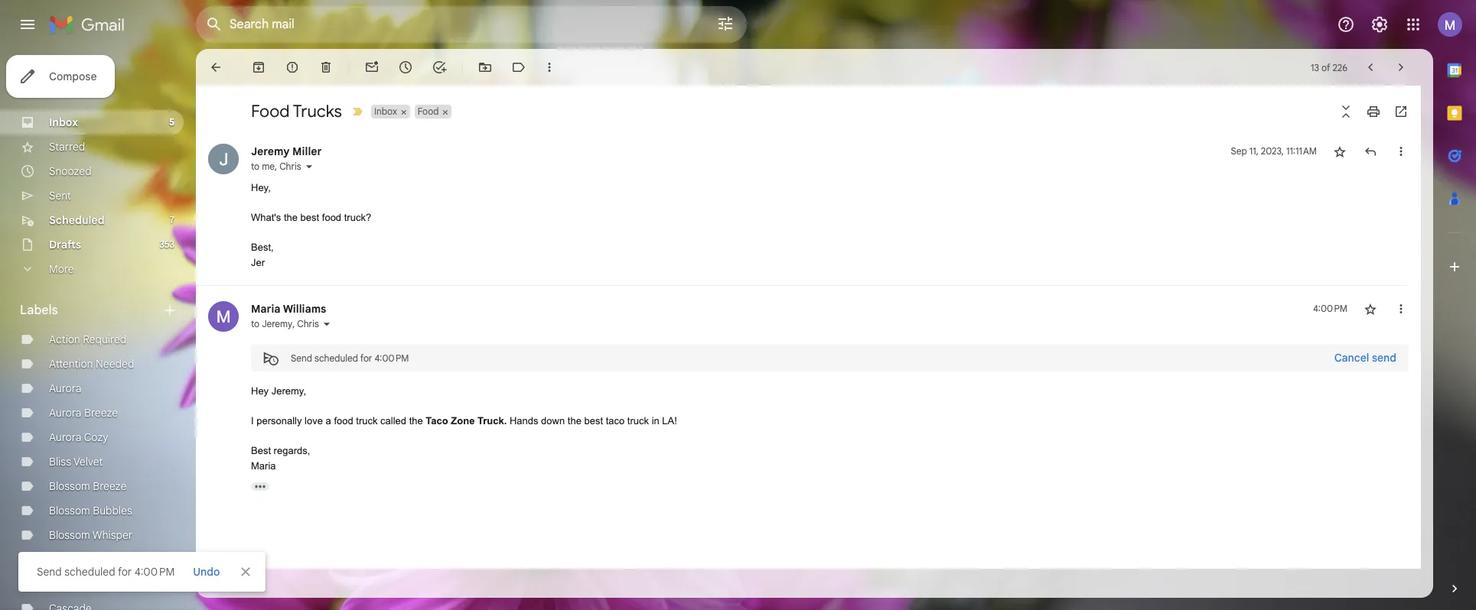 Task type: locate. For each thing, give the bounding box(es) containing it.
2023,
[[1261, 145, 1284, 157]]

to left me
[[251, 161, 260, 172]]

to for jeremy miller
[[251, 161, 260, 172]]

None search field
[[196, 6, 747, 43]]

for
[[360, 352, 372, 364], [118, 566, 132, 579]]

car rental link
[[49, 578, 99, 592]]

aurora
[[49, 382, 81, 396], [49, 406, 81, 420], [49, 431, 81, 445]]

the right what's
[[284, 212, 298, 223]]

blossom for blossom bubbles
[[49, 504, 90, 518]]

1 vertical spatial not starred image
[[1363, 302, 1378, 317]]

truck
[[356, 416, 378, 427], [627, 416, 649, 427]]

best, jer
[[251, 242, 274, 268]]

blossom down bliss velvet link
[[49, 480, 90, 494]]

2 horizontal spatial 4:00 pm
[[1313, 303, 1348, 315]]

1 blossom from the top
[[49, 480, 90, 494]]

1 vertical spatial aurora
[[49, 406, 81, 420]]

maria
[[251, 302, 281, 316], [251, 460, 276, 472]]

aurora breeze link
[[49, 406, 118, 420]]

inbox
[[374, 106, 397, 117], [49, 116, 78, 129]]

aurora for aurora cozy
[[49, 431, 81, 445]]

inbox for 'inbox' link at the left of the page
[[49, 116, 78, 129]]

4:00 pm up "cancel"
[[1313, 303, 1348, 315]]

aurora link
[[49, 382, 81, 396]]

0 horizontal spatial send
[[37, 566, 62, 579]]

3 blossom from the top
[[49, 529, 90, 543]]

1 horizontal spatial scheduled
[[315, 352, 358, 364]]

breeze up cozy
[[84, 406, 118, 420]]

of
[[1322, 62, 1330, 73]]

cancel
[[1335, 351, 1369, 365]]

0 horizontal spatial 4:00 pm
[[134, 566, 175, 579]]

0 horizontal spatial ,
[[275, 161, 277, 172]]

1 vertical spatial chris
[[297, 318, 319, 330]]

1 vertical spatial scheduled
[[64, 566, 115, 579]]

0 vertical spatial for
[[360, 352, 372, 364]]

settings image
[[1371, 15, 1389, 34]]

inbox inside labels navigation
[[49, 116, 78, 129]]

undo alert
[[187, 559, 226, 586]]

i personally love a food truck called the taco zone truck. hands down the best taco truck in la!
[[251, 416, 677, 427]]

2 truck from the left
[[627, 416, 649, 427]]

2 horizontal spatial the
[[568, 416, 582, 427]]

1 horizontal spatial not starred image
[[1363, 302, 1378, 317]]

Search mail text field
[[230, 17, 674, 32]]

0 horizontal spatial food
[[251, 101, 290, 122]]

food left truck?
[[322, 212, 341, 223]]

1 vertical spatial not starred checkbox
[[1363, 302, 1378, 317]]

hey jeremy,
[[251, 386, 306, 397]]

tab list
[[1433, 49, 1476, 556]]

drafts link
[[49, 238, 81, 252]]

to for maria williams
[[251, 318, 260, 330]]

1 vertical spatial for
[[118, 566, 132, 579]]

aurora down attention
[[49, 382, 81, 396]]

send scheduled for 4:00 pm up a
[[291, 352, 409, 364]]

0 vertical spatial breeze
[[84, 406, 118, 420]]

2 maria from the top
[[251, 460, 276, 472]]

maria down best
[[251, 460, 276, 472]]

13 of 226
[[1311, 62, 1348, 73]]

what's
[[251, 212, 281, 223]]

breeze
[[84, 406, 118, 420], [93, 480, 127, 494]]

0 horizontal spatial show details image
[[304, 162, 313, 171]]

breeze up bubbles
[[93, 480, 127, 494]]

2 blossom from the top
[[49, 504, 90, 518]]

0 vertical spatial aurora
[[49, 382, 81, 396]]

labels navigation
[[0, 49, 196, 611]]

not starred checkbox right 11:11 am
[[1332, 144, 1348, 159]]

1 horizontal spatial not starred checkbox
[[1363, 302, 1378, 317]]

send scheduled for 4:00 pm down whisper
[[37, 566, 175, 579]]

1 horizontal spatial ,
[[293, 318, 295, 330]]

show details image
[[304, 162, 313, 171], [322, 320, 331, 329]]

down
[[541, 416, 565, 427]]

2 aurora from the top
[[49, 406, 81, 420]]

truck left in
[[627, 416, 649, 427]]

snooze image
[[398, 60, 413, 75]]

to down maria williams
[[251, 318, 260, 330]]

1 horizontal spatial the
[[409, 416, 423, 427]]

0 vertical spatial to
[[251, 161, 260, 172]]

food
[[322, 212, 341, 223], [334, 416, 353, 427]]

0 vertical spatial maria
[[251, 302, 281, 316]]

food for food
[[418, 106, 439, 117]]

2 to from the top
[[251, 318, 260, 330]]

food
[[251, 101, 290, 122], [418, 106, 439, 117]]

hands
[[510, 416, 538, 427]]

2 vertical spatial 4:00 pm
[[134, 566, 175, 579]]

aurora for aurora breeze
[[49, 406, 81, 420]]

truck.
[[478, 416, 507, 427]]

0 vertical spatial not starred image
[[1332, 144, 1348, 159]]

action required link
[[49, 333, 126, 347]]

aurora for aurora link
[[49, 382, 81, 396]]

food inside 'button'
[[418, 106, 439, 117]]

food up jeremy miller
[[251, 101, 290, 122]]

1 vertical spatial maria
[[251, 460, 276, 472]]

inbox left food 'button'
[[374, 106, 397, 117]]

4:00 pm up called
[[375, 352, 409, 364]]

jeremy
[[251, 145, 290, 158], [262, 318, 293, 330]]

sent link
[[49, 189, 71, 203]]

the left taco
[[409, 416, 423, 427]]

personally
[[257, 416, 302, 427]]

0 vertical spatial scheduled
[[315, 352, 358, 364]]

1 horizontal spatial best
[[584, 416, 603, 427]]

0 horizontal spatial inbox
[[49, 116, 78, 129]]

velvet
[[73, 455, 103, 469]]

scheduled
[[315, 352, 358, 364], [64, 566, 115, 579]]

1 maria from the top
[[251, 302, 281, 316]]

0 vertical spatial chris
[[279, 161, 301, 172]]

show details image down miller
[[304, 162, 313, 171]]

attention needed
[[49, 357, 134, 371]]

snoozed link
[[49, 165, 92, 178]]

inbox up starred link
[[49, 116, 78, 129]]

0 vertical spatial blossom
[[49, 480, 90, 494]]

0 horizontal spatial send scheduled for 4:00 pm
[[37, 566, 175, 579]]

0 vertical spatial show details image
[[304, 162, 313, 171]]

blossom breeze link
[[49, 480, 127, 494]]

4:00 pm left undo 'alert'
[[134, 566, 175, 579]]

0 horizontal spatial truck
[[356, 416, 378, 427]]

best right what's
[[300, 212, 319, 223]]

show details image for maria williams
[[322, 320, 331, 329]]

1 vertical spatial to
[[251, 318, 260, 330]]

food trucks
[[251, 101, 342, 122]]

jeremy miller
[[251, 145, 322, 158]]

not starred image right '4:00 pm' cell
[[1363, 302, 1378, 317]]

maria up to jeremy , chris
[[251, 302, 281, 316]]

Not starred checkbox
[[1332, 144, 1348, 159], [1363, 302, 1378, 317]]

1 vertical spatial best
[[584, 416, 603, 427]]

1 vertical spatial blossom
[[49, 504, 90, 518]]

bliss velvet
[[49, 455, 103, 469]]

best
[[300, 212, 319, 223], [584, 416, 603, 427]]

2 vertical spatial aurora
[[49, 431, 81, 445]]

0 vertical spatial not starred checkbox
[[1332, 144, 1348, 159]]

1 vertical spatial ,
[[293, 318, 295, 330]]

1 horizontal spatial for
[[360, 352, 372, 364]]

report spam image
[[285, 60, 300, 75]]

1 vertical spatial food
[[334, 416, 353, 427]]

1 to from the top
[[251, 161, 260, 172]]

1 horizontal spatial inbox
[[374, 106, 397, 117]]

advanced search options image
[[710, 8, 741, 39]]

2 vertical spatial blossom
[[49, 529, 90, 543]]

inbox inside button
[[374, 106, 397, 117]]

1 vertical spatial breeze
[[93, 480, 127, 494]]

1 horizontal spatial 4:00 pm
[[375, 352, 409, 364]]

0 horizontal spatial scheduled
[[64, 566, 115, 579]]

not starred image right 11:11 am
[[1332, 144, 1348, 159]]

1 horizontal spatial send scheduled for 4:00 pm
[[291, 352, 409, 364]]

gmail image
[[49, 9, 132, 40]]

bubbles
[[93, 504, 132, 518]]

4:00 pm cell
[[1313, 302, 1348, 317]]

3 aurora from the top
[[49, 431, 81, 445]]

blossom whisper link
[[49, 529, 132, 543]]

1 vertical spatial send
[[37, 566, 62, 579]]

chris down jeremy miller
[[279, 161, 301, 172]]

1 horizontal spatial send
[[291, 352, 312, 364]]

scheduled inside alert
[[64, 566, 115, 579]]

send scheduled for 4:00 pm
[[291, 352, 409, 364], [37, 566, 175, 579]]

1 vertical spatial show details image
[[322, 320, 331, 329]]

list containing jeremy miller
[[196, 129, 1409, 514]]

show trimmed content image
[[251, 483, 269, 491]]

blossom down blossom breeze "link"
[[49, 504, 90, 518]]

4:00 pm
[[1313, 303, 1348, 315], [375, 352, 409, 364], [134, 566, 175, 579]]

breeze for blossom breeze
[[93, 480, 127, 494]]

move to image
[[478, 60, 493, 75]]

maria williams
[[251, 302, 326, 316]]

0 horizontal spatial not starred image
[[1332, 144, 1348, 159]]

0 horizontal spatial best
[[300, 212, 319, 223]]

, down maria williams
[[293, 318, 295, 330]]

11,
[[1250, 145, 1259, 157]]

1 horizontal spatial food
[[418, 106, 439, 117]]

blossom up calm link
[[49, 529, 90, 543]]

, down jeremy miller
[[275, 161, 277, 172]]

support image
[[1337, 15, 1355, 34]]

list
[[196, 129, 1409, 514]]

jeremy down maria williams
[[262, 318, 293, 330]]

truck left called
[[356, 416, 378, 427]]

food button
[[415, 105, 440, 119]]

1 vertical spatial jeremy
[[262, 318, 293, 330]]

chris down williams
[[297, 318, 319, 330]]

not starred checkbox for williams
[[1363, 302, 1378, 317]]

not starred image for maria williams
[[1363, 302, 1378, 317]]

regards,
[[274, 445, 310, 457]]

jeremy up me
[[251, 145, 290, 158]]

food right inbox button
[[418, 106, 439, 117]]

jer
[[251, 257, 265, 268]]

more button
[[0, 257, 184, 282]]

bliss
[[49, 455, 71, 469]]

0 horizontal spatial not starred checkbox
[[1332, 144, 1348, 159]]

not starred image
[[1332, 144, 1348, 159], [1363, 302, 1378, 317]]

1 horizontal spatial show details image
[[322, 320, 331, 329]]

1 aurora from the top
[[49, 382, 81, 396]]

blossom
[[49, 480, 90, 494], [49, 504, 90, 518], [49, 529, 90, 543]]

cancel send button
[[1322, 344, 1409, 372]]

not starred checkbox right '4:00 pm' cell
[[1363, 302, 1378, 317]]

alert
[[18, 35, 1452, 592]]

0 vertical spatial ,
[[275, 161, 277, 172]]

1 horizontal spatial truck
[[627, 416, 649, 427]]

best left 'taco'
[[584, 416, 603, 427]]

the right down
[[568, 416, 582, 427]]

1 vertical spatial send scheduled for 4:00 pm
[[37, 566, 175, 579]]

0 vertical spatial best
[[300, 212, 319, 223]]

show details image down williams
[[322, 320, 331, 329]]

car
[[49, 578, 66, 592]]

whisper
[[92, 529, 132, 543]]

aurora down aurora link
[[49, 406, 81, 420]]

4:00 pm inside alert
[[134, 566, 175, 579]]

0 horizontal spatial the
[[284, 212, 298, 223]]

food right a
[[334, 416, 353, 427]]

newer image
[[1363, 60, 1378, 75]]

bliss velvet link
[[49, 455, 103, 469]]

aurora up "bliss"
[[49, 431, 81, 445]]

main menu image
[[18, 15, 37, 34]]

for inside 'list'
[[360, 352, 372, 364]]

0 vertical spatial 4:00 pm
[[1313, 303, 1348, 315]]



Task type: vqa. For each thing, say whether or not it's contained in the screenshot.
the bottommost If
no



Task type: describe. For each thing, give the bounding box(es) containing it.
blossom whisper
[[49, 529, 132, 543]]

0 vertical spatial food
[[322, 212, 341, 223]]

starred link
[[49, 140, 85, 154]]

labels
[[20, 303, 58, 318]]

add to tasks image
[[432, 60, 447, 75]]

hey
[[251, 386, 269, 397]]

labels heading
[[20, 303, 162, 318]]

alert containing send scheduled for 4:00 pm
[[18, 35, 1452, 592]]

not starred checkbox for miller
[[1332, 144, 1348, 159]]

cancel send
[[1335, 351, 1397, 365]]

scheduled inside 'list'
[[315, 352, 358, 364]]

blossom for blossom whisper
[[49, 529, 90, 543]]

action
[[49, 333, 80, 347]]

archive image
[[251, 60, 266, 75]]

taco
[[606, 416, 625, 427]]

0 vertical spatial send scheduled for 4:00 pm
[[291, 352, 409, 364]]

, for maria
[[293, 318, 295, 330]]

breeze for aurora breeze
[[84, 406, 118, 420]]

me
[[262, 161, 275, 172]]

blossom for blossom breeze
[[49, 480, 90, 494]]

hey,
[[251, 182, 271, 194]]

snoozed
[[49, 165, 92, 178]]

compose
[[49, 70, 97, 83]]

back to inbox image
[[208, 60, 223, 75]]

what's the best food truck?
[[251, 212, 371, 223]]

starred
[[49, 140, 85, 154]]

williams
[[283, 302, 326, 316]]

sep
[[1231, 145, 1247, 157]]

11:11 am
[[1287, 145, 1317, 157]]

car rental
[[49, 578, 99, 592]]

0 vertical spatial jeremy
[[251, 145, 290, 158]]

attention
[[49, 357, 93, 371]]

sep 11, 2023, 11:11 am cell
[[1231, 144, 1317, 159]]

1 vertical spatial 4:00 pm
[[375, 352, 409, 364]]

not starred image for jeremy miller
[[1332, 144, 1348, 159]]

blossom breeze
[[49, 480, 127, 494]]

action required
[[49, 333, 126, 347]]

undo
[[193, 566, 220, 579]]

to jeremy , chris
[[251, 318, 319, 330]]

inbox for inbox button
[[374, 106, 397, 117]]

drafts
[[49, 238, 81, 252]]

inbox link
[[49, 116, 78, 129]]

required
[[83, 333, 126, 347]]

needed
[[96, 357, 134, 371]]

miller
[[292, 145, 322, 158]]

aurora cozy link
[[49, 431, 108, 445]]

sep 11, 2023, 11:11 am
[[1231, 145, 1317, 157]]

best,
[[251, 242, 274, 253]]

a
[[326, 416, 331, 427]]

blossom bubbles
[[49, 504, 132, 518]]

, for jeremy
[[275, 161, 277, 172]]

food for food trucks
[[251, 101, 290, 122]]

1 truck from the left
[[356, 416, 378, 427]]

rental
[[69, 578, 99, 592]]

calm
[[49, 553, 74, 567]]

226
[[1333, 62, 1348, 73]]

la!
[[662, 416, 677, 427]]

trucks
[[293, 101, 342, 122]]

taco
[[426, 416, 448, 427]]

chris for williams
[[297, 318, 319, 330]]

maria inside best regards, maria
[[251, 460, 276, 472]]

search mail image
[[201, 11, 228, 38]]

older image
[[1394, 60, 1409, 75]]

compose button
[[6, 55, 115, 98]]

more
[[49, 263, 74, 276]]

cozy
[[84, 431, 108, 445]]

zone
[[451, 416, 475, 427]]

chris for miller
[[279, 161, 301, 172]]

0 horizontal spatial for
[[118, 566, 132, 579]]

delete image
[[318, 60, 334, 75]]

attention needed link
[[49, 357, 134, 371]]

scheduled link
[[49, 214, 105, 227]]

i
[[251, 416, 254, 427]]

truck?
[[344, 212, 371, 223]]

inbox button
[[371, 105, 399, 119]]

jeremy,
[[271, 386, 306, 397]]

blossom bubbles link
[[49, 504, 132, 518]]

7
[[170, 214, 174, 226]]

love
[[305, 416, 323, 427]]

send
[[1372, 351, 1397, 365]]

to me , chris
[[251, 161, 301, 172]]

13
[[1311, 62, 1319, 73]]

aurora breeze
[[49, 406, 118, 420]]

show details image for jeremy miller
[[304, 162, 313, 171]]

best
[[251, 445, 271, 457]]

calm link
[[49, 553, 74, 567]]

0 vertical spatial send
[[291, 352, 312, 364]]

sent
[[49, 189, 71, 203]]

scheduled
[[49, 214, 105, 227]]

in
[[652, 416, 660, 427]]

5
[[169, 116, 174, 128]]

353
[[159, 239, 174, 250]]



